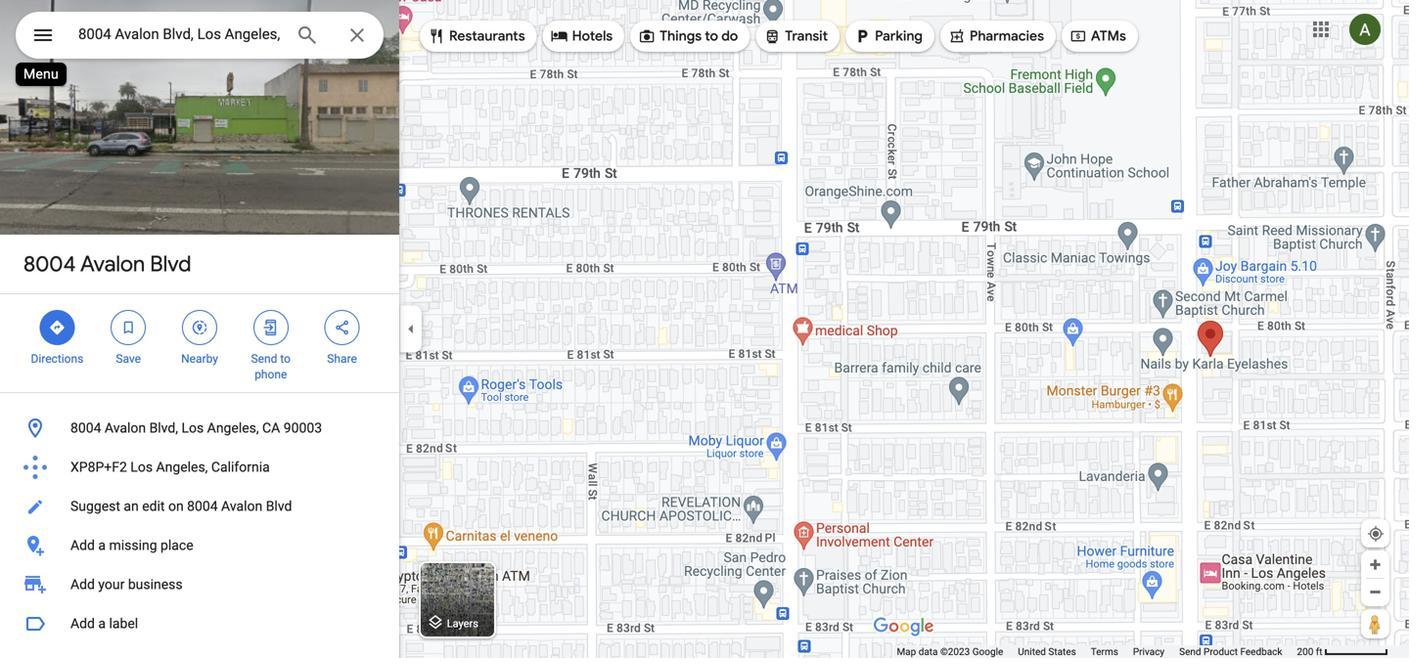 Task type: vqa. For each thing, say whether or not it's contained in the screenshot.


Task type: locate. For each thing, give the bounding box(es) containing it.
2 a from the top
[[98, 616, 106, 632]]

1 horizontal spatial los
[[182, 420, 204, 437]]

add your business
[[70, 577, 183, 593]]

avalon up the 
[[80, 251, 145, 278]]

3 add from the top
[[70, 616, 95, 632]]

privacy
[[1133, 647, 1165, 658]]

ft
[[1316, 647, 1323, 658]]

suggest
[[70, 499, 120, 515]]

8004 inside button
[[70, 420, 101, 437]]

to inside send to phone
[[280, 352, 291, 366]]

avalon inside 8004 avalon blvd, los angeles, ca 90003 button
[[105, 420, 146, 437]]


[[551, 25, 568, 47]]

1 vertical spatial send
[[1180, 647, 1202, 658]]

xp8p+f2
[[70, 460, 127, 476]]

los inside button
[[182, 420, 204, 437]]

los right blvd,
[[182, 420, 204, 437]]

los
[[182, 420, 204, 437], [130, 460, 153, 476]]

angeles, left ca
[[207, 420, 259, 437]]


[[31, 21, 55, 49]]

 button
[[16, 12, 70, 63]]

parking
[[875, 27, 923, 45]]

add left your
[[70, 577, 95, 593]]

8004 avalon blvd, los angeles, ca 90003
[[70, 420, 322, 437]]

map data ©2023 google
[[897, 647, 1004, 658]]

None field
[[78, 23, 280, 46]]


[[1070, 25, 1087, 47]]

1 a from the top
[[98, 538, 106, 554]]

terms button
[[1091, 646, 1119, 659]]

google maps element
[[0, 0, 1410, 659]]

send
[[251, 352, 277, 366], [1180, 647, 1202, 658]]

avalon left blvd,
[[105, 420, 146, 437]]

xp8p+f2 los angeles, california button
[[0, 448, 399, 487]]

add down suggest
[[70, 538, 95, 554]]

avalon
[[80, 251, 145, 278], [105, 420, 146, 437], [221, 499, 263, 515]]

to
[[705, 27, 719, 45], [280, 352, 291, 366]]

 search field
[[16, 12, 384, 63]]

blvd up 
[[150, 251, 191, 278]]

8004 avalon blvd main content
[[0, 0, 399, 659]]

share
[[327, 352, 357, 366]]

1 add from the top
[[70, 538, 95, 554]]


[[428, 25, 445, 47]]

0 vertical spatial a
[[98, 538, 106, 554]]

to up phone
[[280, 352, 291, 366]]

angeles, inside xp8p+f2 los angeles, california button
[[156, 460, 208, 476]]

1 vertical spatial add
[[70, 577, 95, 593]]

add
[[70, 538, 95, 554], [70, 577, 95, 593], [70, 616, 95, 632]]

0 horizontal spatial to
[[280, 352, 291, 366]]

add your business link
[[0, 566, 399, 605]]

a left label
[[98, 616, 106, 632]]

a
[[98, 538, 106, 554], [98, 616, 106, 632]]

200 ft button
[[1298, 647, 1389, 658]]

0 horizontal spatial blvd
[[150, 251, 191, 278]]

1 vertical spatial avalon
[[105, 420, 146, 437]]


[[764, 25, 781, 47]]

1 vertical spatial 8004
[[70, 420, 101, 437]]

8004 for 8004 avalon blvd, los angeles, ca 90003
[[70, 420, 101, 437]]


[[638, 25, 656, 47]]

on
[[168, 499, 184, 515]]

united
[[1018, 647, 1046, 658]]

1 vertical spatial los
[[130, 460, 153, 476]]

send for send product feedback
[[1180, 647, 1202, 658]]

add a missing place
[[70, 538, 193, 554]]

1 horizontal spatial send
[[1180, 647, 1202, 658]]

google
[[973, 647, 1004, 658]]

1 vertical spatial to
[[280, 352, 291, 366]]

2 add from the top
[[70, 577, 95, 593]]

1 horizontal spatial blvd
[[266, 499, 292, 515]]

send product feedback button
[[1180, 646, 1283, 659]]

0 vertical spatial los
[[182, 420, 204, 437]]

united states
[[1018, 647, 1077, 658]]

1 vertical spatial a
[[98, 616, 106, 632]]

blvd down california at the left of the page
[[266, 499, 292, 515]]

actions for 8004 avalon blvd region
[[0, 295, 399, 393]]

0 vertical spatial 8004
[[23, 251, 76, 278]]

none field inside the 8004 avalon blvd, los angeles, ca 90003 field
[[78, 23, 280, 46]]

los up an
[[130, 460, 153, 476]]

2 vertical spatial 8004
[[187, 499, 218, 515]]

send up phone
[[251, 352, 277, 366]]

 atms
[[1070, 25, 1127, 47]]

place
[[161, 538, 193, 554]]

8004 Avalon Blvd, Los Angeles, CA 90003 field
[[16, 12, 384, 59]]

2 vertical spatial add
[[70, 616, 95, 632]]

zoom out image
[[1369, 585, 1383, 600]]

90003
[[284, 420, 322, 437]]

0 vertical spatial add
[[70, 538, 95, 554]]

8004
[[23, 251, 76, 278], [70, 420, 101, 437], [187, 499, 218, 515]]

add left label
[[70, 616, 95, 632]]

footer
[[897, 646, 1298, 659]]

8004 right on
[[187, 499, 218, 515]]

show street view coverage image
[[1362, 610, 1390, 639]]

0 vertical spatial avalon
[[80, 251, 145, 278]]

to left do
[[705, 27, 719, 45]]

add for add a label
[[70, 616, 95, 632]]

united states button
[[1018, 646, 1077, 659]]

a left missing
[[98, 538, 106, 554]]

send inside button
[[1180, 647, 1202, 658]]

a for missing
[[98, 538, 106, 554]]


[[262, 317, 280, 339]]

california
[[211, 460, 270, 476]]


[[333, 317, 351, 339]]

your
[[98, 577, 125, 593]]

angeles, up suggest an edit on 8004 avalon blvd
[[156, 460, 208, 476]]

business
[[128, 577, 183, 593]]

0 vertical spatial send
[[251, 352, 277, 366]]

things
[[660, 27, 702, 45]]

privacy button
[[1133, 646, 1165, 659]]

phone
[[255, 368, 287, 382]]

collapse side panel image
[[400, 319, 422, 340]]

to inside  things to do
[[705, 27, 719, 45]]

0 horizontal spatial los
[[130, 460, 153, 476]]

1 vertical spatial angeles,
[[156, 460, 208, 476]]

an
[[124, 499, 139, 515]]

send to phone
[[251, 352, 291, 382]]

avalon down california at the left of the page
[[221, 499, 263, 515]]

2 vertical spatial avalon
[[221, 499, 263, 515]]


[[949, 25, 966, 47]]

missing
[[109, 538, 157, 554]]

blvd
[[150, 251, 191, 278], [266, 499, 292, 515]]

send inside send to phone
[[251, 352, 277, 366]]

8004 up xp8p+f2
[[70, 420, 101, 437]]

angeles,
[[207, 420, 259, 437], [156, 460, 208, 476]]

8004 for 8004 avalon blvd
[[23, 251, 76, 278]]

zoom in image
[[1369, 558, 1383, 573]]

product
[[1204, 647, 1238, 658]]

states
[[1049, 647, 1077, 658]]

 parking
[[854, 25, 923, 47]]

send left product
[[1180, 647, 1202, 658]]

feedback
[[1241, 647, 1283, 658]]

©2023
[[941, 647, 970, 658]]


[[48, 317, 66, 339]]

ca
[[262, 420, 280, 437]]

0 vertical spatial to
[[705, 27, 719, 45]]

0 vertical spatial angeles,
[[207, 420, 259, 437]]

map
[[897, 647, 916, 658]]

footer containing map data ©2023 google
[[897, 646, 1298, 659]]

1 vertical spatial blvd
[[266, 499, 292, 515]]

transit
[[785, 27, 828, 45]]

 restaurants
[[428, 25, 525, 47]]

1 horizontal spatial to
[[705, 27, 719, 45]]

0 horizontal spatial send
[[251, 352, 277, 366]]

send for send to phone
[[251, 352, 277, 366]]

8004 up 
[[23, 251, 76, 278]]

layers
[[447, 618, 479, 630]]



Task type: describe. For each thing, give the bounding box(es) containing it.
8004 avalon blvd, los angeles, ca 90003 button
[[0, 409, 399, 448]]

atms
[[1091, 27, 1127, 45]]

pharmacies
[[970, 27, 1044, 45]]

data
[[919, 647, 938, 658]]

send product feedback
[[1180, 647, 1283, 658]]

do
[[722, 27, 738, 45]]

los inside button
[[130, 460, 153, 476]]

add for add your business
[[70, 577, 95, 593]]

restaurants
[[449, 27, 525, 45]]

 pharmacies
[[949, 25, 1044, 47]]

show your location image
[[1368, 526, 1385, 543]]

8004 avalon blvd
[[23, 251, 191, 278]]

avalon for blvd
[[80, 251, 145, 278]]

8004 inside button
[[187, 499, 218, 515]]


[[854, 25, 871, 47]]

footer inside google maps 'element'
[[897, 646, 1298, 659]]

directions
[[31, 352, 84, 366]]

terms
[[1091, 647, 1119, 658]]

edit
[[142, 499, 165, 515]]

hotels
[[572, 27, 613, 45]]


[[120, 317, 137, 339]]

200
[[1298, 647, 1314, 658]]

avalon inside the suggest an edit on 8004 avalon blvd button
[[221, 499, 263, 515]]

 hotels
[[551, 25, 613, 47]]

200 ft
[[1298, 647, 1323, 658]]

add a label
[[70, 616, 138, 632]]

suggest an edit on 8004 avalon blvd button
[[0, 487, 399, 527]]

angeles, inside 8004 avalon blvd, los angeles, ca 90003 button
[[207, 420, 259, 437]]

blvd,
[[149, 420, 178, 437]]

 transit
[[764, 25, 828, 47]]

save
[[116, 352, 141, 366]]

add a label button
[[0, 605, 399, 644]]

0 vertical spatial blvd
[[150, 251, 191, 278]]

suggest an edit on 8004 avalon blvd
[[70, 499, 292, 515]]


[[191, 317, 208, 339]]

blvd inside button
[[266, 499, 292, 515]]

 things to do
[[638, 25, 738, 47]]

avalon for blvd,
[[105, 420, 146, 437]]

a for label
[[98, 616, 106, 632]]

xp8p+f2 los angeles, california
[[70, 460, 270, 476]]

label
[[109, 616, 138, 632]]

add for add a missing place
[[70, 538, 95, 554]]

add a missing place button
[[0, 527, 399, 566]]

google account: angela cha  
(angela.cha@adept.ai) image
[[1350, 14, 1381, 45]]

nearby
[[181, 352, 218, 366]]



